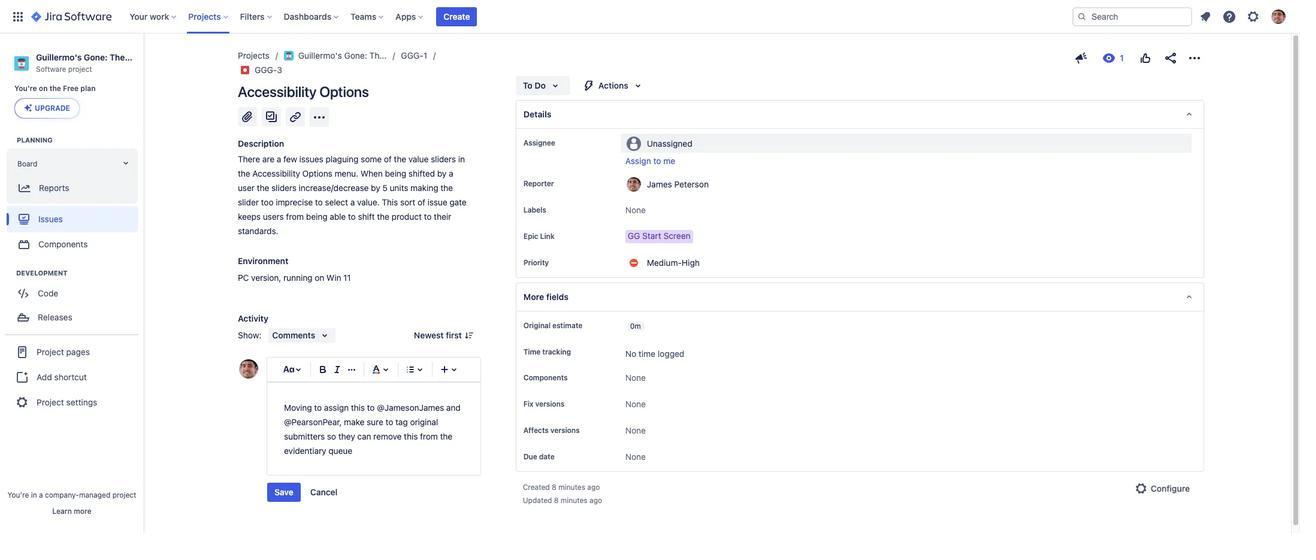 Task type: locate. For each thing, give the bounding box(es) containing it.
this
[[382, 197, 398, 207]]

3
[[277, 65, 282, 75]]

filters
[[240, 11, 265, 21]]

projects right work
[[188, 11, 221, 21]]

sort
[[400, 197, 416, 207]]

this down the tag
[[404, 432, 418, 442]]

1 vertical spatial project
[[37, 397, 64, 408]]

4 none from the top
[[626, 426, 646, 436]]

from
[[286, 212, 304, 222], [420, 432, 438, 442]]

th...
[[370, 50, 387, 61]]

0 vertical spatial ago
[[588, 483, 600, 492]]

accessibility down are on the top left
[[253, 168, 300, 179]]

project down 'add'
[[37, 397, 64, 408]]

1 vertical spatial accessibility
[[253, 168, 300, 179]]

versions for fix versions
[[536, 400, 565, 409]]

5 none from the top
[[626, 452, 646, 462]]

components inside planning group
[[38, 239, 88, 249]]

this up the make
[[351, 403, 365, 413]]

components down time tracking
[[524, 374, 568, 383]]

project up plan
[[68, 65, 92, 74]]

0 horizontal spatial project
[[68, 65, 92, 74]]

guillermo's for guillermo's gone: the game software project
[[36, 52, 82, 62]]

notifications image
[[1199, 9, 1213, 24]]

1 vertical spatial of
[[418, 197, 426, 207]]

8
[[552, 483, 557, 492], [554, 497, 559, 506]]

sidebar navigation image
[[131, 48, 157, 72]]

0 horizontal spatial by
[[371, 183, 380, 193]]

tracking
[[543, 348, 571, 357]]

projects for projects link
[[238, 50, 270, 61]]

no
[[626, 349, 637, 359]]

a right are on the top left
[[277, 154, 281, 164]]

ggg-
[[401, 50, 424, 61], [255, 65, 277, 75]]

0 vertical spatial components
[[38, 239, 88, 249]]

options
[[320, 83, 369, 100], [303, 168, 333, 179]]

win
[[327, 273, 341, 283]]

newest first
[[414, 330, 462, 340]]

so
[[327, 432, 336, 442]]

0 horizontal spatial projects
[[188, 11, 221, 21]]

by right shifted
[[438, 168, 447, 179]]

assign
[[626, 156, 652, 166]]

labels
[[524, 206, 547, 215]]

upgrade button
[[15, 99, 79, 118]]

to left select
[[315, 197, 323, 207]]

comments
[[272, 330, 315, 340]]

2 none from the top
[[626, 373, 646, 383]]

project
[[68, 65, 92, 74], [112, 491, 136, 500]]

ago down affects versions pin to top. only you can see pinned fields. icon
[[588, 483, 600, 492]]

ggg-1 link
[[401, 49, 428, 63]]

1 vertical spatial you're
[[8, 491, 29, 500]]

projects up bug "icon"
[[238, 50, 270, 61]]

1 vertical spatial versions
[[551, 426, 580, 435]]

1 horizontal spatial being
[[385, 168, 407, 179]]

logged
[[658, 349, 685, 359]]

created 8 minutes ago updated 8 minutes ago
[[523, 483, 603, 506]]

1 horizontal spatial gone:
[[344, 50, 367, 61]]

project for project settings
[[37, 397, 64, 408]]

shifted
[[409, 168, 435, 179]]

company-
[[45, 491, 79, 500]]

0 vertical spatial in
[[458, 154, 465, 164]]

product
[[392, 212, 422, 222]]

start
[[643, 231, 662, 241]]

the left value
[[394, 154, 406, 164]]

project right managed
[[112, 491, 136, 500]]

1 project from the top
[[37, 347, 64, 357]]

guillermo's gone: th...
[[298, 50, 387, 61]]

sliders right value
[[431, 154, 456, 164]]

1 vertical spatial by
[[371, 183, 380, 193]]

0 horizontal spatial ggg-
[[255, 65, 277, 75]]

search image
[[1078, 12, 1088, 21]]

board
[[17, 160, 37, 169]]

gone:
[[344, 50, 367, 61], [84, 52, 108, 62]]

create button
[[437, 7, 478, 26]]

1 vertical spatial project
[[112, 491, 136, 500]]

1 horizontal spatial from
[[420, 432, 438, 442]]

0 vertical spatial 8
[[552, 483, 557, 492]]

0 horizontal spatial components
[[38, 239, 88, 249]]

details element
[[516, 100, 1205, 129]]

gate
[[450, 197, 467, 207]]

project up 'add'
[[37, 347, 64, 357]]

being left able
[[306, 212, 328, 222]]

bug image
[[240, 65, 250, 75]]

learn more
[[52, 507, 92, 516]]

options down the issues at the left top
[[303, 168, 333, 179]]

you're left company-
[[8, 491, 29, 500]]

learn more button
[[52, 507, 92, 517]]

show:
[[238, 330, 262, 340]]

few
[[284, 154, 297, 164]]

shortcut
[[54, 372, 87, 382]]

they
[[339, 432, 355, 442]]

0 vertical spatial of
[[384, 154, 392, 164]]

being up units at top
[[385, 168, 407, 179]]

from down imprecise
[[286, 212, 304, 222]]

guillermo's
[[298, 50, 342, 61], [36, 52, 82, 62]]

from down "original"
[[420, 432, 438, 442]]

0 horizontal spatial guillermo's
[[36, 52, 82, 62]]

dashboards
[[284, 11, 332, 21]]

0 vertical spatial this
[[351, 403, 365, 413]]

0 vertical spatial you're
[[14, 84, 37, 93]]

in
[[458, 154, 465, 164], [31, 491, 37, 500]]

versions left affects versions pin to top. only you can see pinned fields. icon
[[551, 426, 580, 435]]

1 vertical spatial projects
[[238, 50, 270, 61]]

ago right updated on the bottom of page
[[590, 497, 603, 506]]

me
[[664, 156, 676, 166]]

1 horizontal spatial guillermo's
[[298, 50, 342, 61]]

to
[[523, 80, 533, 91]]

project pages link
[[5, 340, 139, 366]]

planning image
[[2, 133, 17, 148]]

1 vertical spatial ggg-
[[255, 65, 277, 75]]

you're in a company-managed project
[[8, 491, 136, 500]]

sliders up imprecise
[[272, 183, 297, 193]]

group containing project pages
[[5, 335, 139, 420]]

1 horizontal spatial this
[[404, 432, 418, 442]]

0 vertical spatial project
[[68, 65, 92, 74]]

this
[[351, 403, 365, 413], [404, 432, 418, 442]]

0 vertical spatial on
[[39, 84, 48, 93]]

to left me
[[654, 156, 662, 166]]

banner
[[0, 0, 1301, 34]]

0 horizontal spatial from
[[286, 212, 304, 222]]

a left company-
[[39, 491, 43, 500]]

options up add app "image"
[[320, 83, 369, 100]]

accessibility down 3 on the left top of page
[[238, 83, 317, 100]]

your profile and settings image
[[1272, 9, 1287, 24]]

text styles image
[[282, 363, 296, 377]]

gg start screen
[[628, 231, 691, 241]]

due date pin to top. only you can see pinned fields. image
[[557, 453, 567, 462]]

shift
[[358, 212, 375, 222]]

8 right created
[[552, 483, 557, 492]]

gone: left th... on the top
[[344, 50, 367, 61]]

issues
[[38, 214, 63, 224]]

more
[[524, 292, 544, 302]]

pc
[[238, 273, 249, 283]]

guillermo's up software
[[36, 52, 82, 62]]

guillermo's inside guillermo's gone: the game software project
[[36, 52, 82, 62]]

group
[[5, 335, 139, 420]]

options inside description there are a few issues plaguing some of the value sliders in the accessibility options menu. when being shifted by a user the sliders increase/decrease by 5 units making the slider too imprecise to select a value. this sort of issue gate keeps users from being able to shift the product to their standards.
[[303, 168, 333, 179]]

0 vertical spatial versions
[[536, 400, 565, 409]]

issue
[[428, 197, 448, 207]]

you're up upgrade "button"
[[14, 84, 37, 93]]

give feedback image
[[1075, 51, 1089, 65]]

0 vertical spatial by
[[438, 168, 447, 179]]

1 horizontal spatial in
[[458, 154, 465, 164]]

italic ⌘i image
[[330, 363, 345, 377]]

in inside description there are a few issues plaguing some of the value sliders in the accessibility options menu. when being shifted by a user the sliders increase/decrease by 5 units making the slider too imprecise to select a value. this sort of issue gate keeps users from being able to shift the product to their standards.
[[458, 154, 465, 164]]

1 horizontal spatial on
[[315, 273, 324, 283]]

none for affects versions
[[626, 426, 646, 436]]

to right able
[[348, 212, 356, 222]]

0 horizontal spatial sliders
[[272, 183, 297, 193]]

value.
[[357, 197, 380, 207]]

reports
[[39, 183, 69, 193]]

original estimate
[[524, 321, 583, 330]]

to left the tag
[[386, 417, 394, 427]]

link issues, web pages, and more image
[[288, 110, 303, 124]]

created
[[523, 483, 550, 492]]

apps
[[396, 11, 416, 21]]

ggg- for 1
[[401, 50, 424, 61]]

0 vertical spatial minutes
[[559, 483, 586, 492]]

ggg- down projects link
[[255, 65, 277, 75]]

1 vertical spatial from
[[420, 432, 438, 442]]

gone: inside guillermo's gone: the game software project
[[84, 52, 108, 62]]

affects versions
[[524, 426, 580, 435]]

0 vertical spatial projects
[[188, 11, 221, 21]]

versions right fix on the bottom left of the page
[[536, 400, 565, 409]]

updated
[[523, 497, 552, 506]]

projects inside "dropdown button"
[[188, 11, 221, 21]]

ago
[[588, 483, 600, 492], [590, 497, 603, 506]]

1 vertical spatial options
[[303, 168, 333, 179]]

submitters
[[284, 432, 325, 442]]

priority pin to top. only you can see pinned fields. image
[[552, 258, 561, 268]]

their
[[434, 212, 452, 222]]

1 vertical spatial being
[[306, 212, 328, 222]]

1 horizontal spatial components
[[524, 374, 568, 383]]

11
[[344, 273, 351, 283]]

0 horizontal spatial being
[[306, 212, 328, 222]]

1 horizontal spatial ggg-
[[401, 50, 424, 61]]

components down "issues" link
[[38, 239, 88, 249]]

in left company-
[[31, 491, 37, 500]]

the down and
[[440, 432, 453, 442]]

jira software image
[[31, 9, 112, 24], [31, 9, 112, 24]]

0 horizontal spatial this
[[351, 403, 365, 413]]

details
[[524, 109, 552, 119]]

of right some on the top left of page
[[384, 154, 392, 164]]

from inside moving to assign this to @jamesonjames and @pearsonpear, make sure to tag original submitters so they can remove this from the evidentiary queue
[[420, 432, 438, 442]]

game
[[127, 52, 150, 62]]

minutes down due date pin to top. only you can see pinned fields. icon
[[559, 483, 586, 492]]

none
[[626, 205, 646, 215], [626, 373, 646, 383], [626, 399, 646, 410], [626, 426, 646, 436], [626, 452, 646, 462]]

a left value.
[[351, 197, 355, 207]]

0 horizontal spatial on
[[39, 84, 48, 93]]

versions for affects versions
[[551, 426, 580, 435]]

more fields element
[[516, 283, 1205, 312]]

remove
[[374, 432, 402, 442]]

on up upgrade "button"
[[39, 84, 48, 93]]

0 vertical spatial ggg-
[[401, 50, 424, 61]]

you're on the free plan
[[14, 84, 96, 93]]

0 vertical spatial being
[[385, 168, 407, 179]]

0 vertical spatial project
[[37, 347, 64, 357]]

pc version, running on win 11
[[238, 273, 351, 283]]

8 right updated on the bottom of page
[[554, 497, 559, 506]]

ggg- right th... on the top
[[401, 50, 424, 61]]

project for company-
[[112, 491, 136, 500]]

a right shifted
[[449, 168, 454, 179]]

1 horizontal spatial of
[[418, 197, 426, 207]]

apps button
[[392, 7, 428, 26]]

on left win at the bottom left
[[315, 273, 324, 283]]

1 vertical spatial on
[[315, 273, 324, 283]]

reporter pin to top. only you can see pinned fields. image
[[557, 179, 566, 189]]

plan
[[81, 84, 96, 93]]

settings image
[[1247, 9, 1261, 24]]

and
[[447, 403, 461, 413]]

components
[[38, 239, 88, 249], [524, 374, 568, 383]]

1 horizontal spatial projects
[[238, 50, 270, 61]]

0 horizontal spatial gone:
[[84, 52, 108, 62]]

gone: left 'the'
[[84, 52, 108, 62]]

configure link
[[1128, 480, 1198, 499]]

minutes right updated on the bottom of page
[[561, 497, 588, 506]]

1 vertical spatial in
[[31, 491, 37, 500]]

the up issue
[[441, 183, 453, 193]]

project inside guillermo's gone: the game software project
[[68, 65, 92, 74]]

3 none from the top
[[626, 399, 646, 410]]

profile image of james peterson image
[[239, 360, 258, 379]]

project for game
[[68, 65, 92, 74]]

2 project from the top
[[37, 397, 64, 408]]

project settings link
[[5, 390, 139, 416]]

guillermo's gone: th... link
[[284, 49, 387, 63]]

minutes
[[559, 483, 586, 492], [561, 497, 588, 506]]

in right value
[[458, 154, 465, 164]]

of right the "sort"
[[418, 197, 426, 207]]

guillermo's for guillermo's gone: th...
[[298, 50, 342, 61]]

by
[[438, 168, 447, 179], [371, 183, 380, 193]]

guillermo's right the guillermo's gone: the game icon
[[298, 50, 342, 61]]

@jamesonjames
[[377, 403, 444, 413]]

menu.
[[335, 168, 359, 179]]

time
[[639, 349, 656, 359]]

to up "@pearsonpear,"
[[314, 403, 322, 413]]

to do
[[523, 80, 546, 91]]

none for components
[[626, 373, 646, 383]]

due
[[524, 453, 538, 462]]

add app image
[[312, 110, 327, 124]]

select
[[325, 197, 348, 207]]

1 horizontal spatial project
[[112, 491, 136, 500]]

project for project pages
[[37, 347, 64, 357]]

by left 5
[[371, 183, 380, 193]]

0 vertical spatial from
[[286, 212, 304, 222]]

0 vertical spatial sliders
[[431, 154, 456, 164]]



Task type: describe. For each thing, give the bounding box(es) containing it.
1 vertical spatial 8
[[554, 497, 559, 506]]

original
[[524, 321, 551, 330]]

1 horizontal spatial sliders
[[431, 154, 456, 164]]

issues
[[300, 154, 324, 164]]

accessibility options
[[238, 83, 369, 100]]

copy link to issue image
[[280, 65, 290, 74]]

vote options: no one has voted for this issue yet. image
[[1139, 51, 1153, 65]]

affects
[[524, 426, 549, 435]]

the left free
[[50, 84, 61, 93]]

value
[[409, 154, 429, 164]]

you're for you're on the free plan
[[14, 84, 37, 93]]

newest first image
[[464, 331, 474, 340]]

you're for you're in a company-managed project
[[8, 491, 29, 500]]

to inside button
[[654, 156, 662, 166]]

too
[[261, 197, 274, 207]]

none for due date
[[626, 452, 646, 462]]

description
[[238, 138, 284, 149]]

planning group
[[7, 136, 143, 260]]

teams button
[[347, 7, 389, 26]]

0 horizontal spatial in
[[31, 491, 37, 500]]

gone: for th...
[[344, 50, 367, 61]]

time
[[524, 348, 541, 357]]

medium-high
[[647, 258, 700, 268]]

peterson
[[675, 179, 709, 189]]

affects versions pin to top. only you can see pinned fields. image
[[582, 426, 592, 436]]

newest first button
[[407, 328, 481, 343]]

your work
[[130, 11, 169, 21]]

the up user
[[238, 168, 250, 179]]

some
[[361, 154, 382, 164]]

running
[[284, 273, 313, 283]]

0m
[[631, 322, 641, 331]]

reporter
[[524, 179, 554, 188]]

date
[[539, 453, 555, 462]]

upgrade
[[35, 104, 70, 113]]

teams
[[351, 11, 377, 21]]

1 none from the top
[[626, 205, 646, 215]]

activity
[[238, 313, 269, 324]]

primary element
[[7, 0, 1073, 33]]

the up the 'too' in the left of the page
[[257, 183, 269, 193]]

projects link
[[238, 49, 270, 63]]

from inside description there are a few issues plaguing some of the value sliders in the accessibility options menu. when being shifted by a user the sliders increase/decrease by 5 units making the slider too imprecise to select a value. this sort of issue gate keeps users from being able to shift the product to their standards.
[[286, 212, 304, 222]]

1 vertical spatial sliders
[[272, 183, 297, 193]]

assignee pin to top. only you can see pinned fields. image
[[558, 138, 568, 148]]

cancel
[[310, 487, 338, 498]]

project settings
[[37, 397, 97, 408]]

plaguing
[[326, 154, 359, 164]]

work
[[150, 11, 169, 21]]

user
[[238, 183, 255, 193]]

moving
[[284, 403, 312, 413]]

screen
[[664, 231, 691, 241]]

components pin to top. only you can see pinned fields. image
[[570, 374, 580, 383]]

units
[[390, 183, 409, 193]]

0 vertical spatial accessibility
[[238, 83, 317, 100]]

help image
[[1223, 9, 1237, 24]]

assignee
[[524, 138, 556, 147]]

development image
[[2, 266, 16, 281]]

accessibility inside description there are a few issues plaguing some of the value sliders in the accessibility options menu. when being shifted by a user the sliders increase/decrease by 5 units making the slider too imprecise to select a value. this sort of issue gate keeps users from being able to shift the product to their standards.
[[253, 168, 300, 179]]

estimate
[[553, 321, 583, 330]]

1 vertical spatial this
[[404, 432, 418, 442]]

@pearsonpear,
[[284, 417, 342, 427]]

bold ⌘b image
[[316, 363, 330, 377]]

the
[[110, 52, 125, 62]]

projects for the projects "dropdown button"
[[188, 11, 221, 21]]

evidentiary
[[284, 446, 326, 456]]

due date
[[524, 453, 555, 462]]

tag
[[396, 417, 408, 427]]

more fields
[[524, 292, 569, 302]]

first
[[446, 330, 462, 340]]

the inside moving to assign this to @jamesonjames and @pearsonpear, make sure to tag original submitters so they can remove this from the evidentiary queue
[[440, 432, 453, 442]]

your
[[130, 11, 148, 21]]

time tracking pin to top. only you can see pinned fields. image
[[574, 348, 583, 357]]

1 vertical spatial minutes
[[561, 497, 588, 506]]

projects button
[[185, 7, 233, 26]]

there
[[238, 154, 260, 164]]

actions
[[599, 80, 629, 91]]

sure
[[367, 417, 384, 427]]

comments button
[[269, 328, 336, 343]]

1 vertical spatial ago
[[590, 497, 603, 506]]

lists image
[[403, 363, 418, 377]]

save button
[[267, 483, 301, 502]]

queue
[[329, 446, 353, 456]]

software
[[36, 65, 66, 74]]

james
[[647, 179, 673, 189]]

description there are a few issues plaguing some of the value sliders in the accessibility options menu. when being shifted by a user the sliders increase/decrease by 5 units making the slider too imprecise to select a value. this sort of issue gate keeps users from being able to shift the product to their standards.
[[238, 138, 469, 236]]

settings
[[66, 397, 97, 408]]

fix
[[524, 400, 534, 409]]

more formatting image
[[345, 363, 359, 377]]

slider
[[238, 197, 259, 207]]

Search field
[[1073, 7, 1193, 26]]

project pages
[[37, 347, 90, 357]]

appswitcher icon image
[[11, 9, 25, 24]]

gone: for the
[[84, 52, 108, 62]]

assign to me
[[626, 156, 676, 166]]

the down this
[[377, 212, 390, 222]]

guillermo's gone: the game image
[[284, 51, 294, 61]]

epic link
[[524, 232, 555, 241]]

pages
[[66, 347, 90, 357]]

development group
[[6, 269, 143, 334]]

actions image
[[1188, 51, 1203, 65]]

1 horizontal spatial by
[[438, 168, 447, 179]]

standards.
[[238, 226, 279, 236]]

guillermo's gone: the game software project
[[36, 52, 150, 74]]

issues link
[[7, 206, 138, 233]]

create
[[444, 11, 470, 21]]

0 vertical spatial options
[[320, 83, 369, 100]]

add
[[37, 372, 52, 382]]

to up sure
[[367, 403, 375, 413]]

Comment - Main content area, start typing to enter text. text field
[[284, 401, 464, 459]]

attach image
[[240, 110, 255, 124]]

more
[[74, 507, 92, 516]]

ggg- for 3
[[255, 65, 277, 75]]

fields
[[547, 292, 569, 302]]

original
[[410, 417, 438, 427]]

banner containing your work
[[0, 0, 1301, 34]]

share image
[[1164, 51, 1179, 65]]

0 horizontal spatial of
[[384, 154, 392, 164]]

gg
[[628, 231, 641, 241]]

add shortcut button
[[5, 366, 139, 390]]

high
[[682, 258, 700, 268]]

development
[[16, 269, 67, 277]]

no time logged
[[626, 349, 685, 359]]

to left their
[[424, 212, 432, 222]]

reports link
[[9, 175, 135, 202]]

are
[[262, 154, 275, 164]]

gg start screen link
[[626, 230, 693, 243]]

to do button
[[516, 76, 570, 95]]

create subtask image
[[264, 110, 279, 124]]

filters button
[[237, 7, 277, 26]]

releases
[[38, 312, 72, 322]]

1 vertical spatial components
[[524, 374, 568, 383]]



Task type: vqa. For each thing, say whether or not it's contained in the screenshot.
or
no



